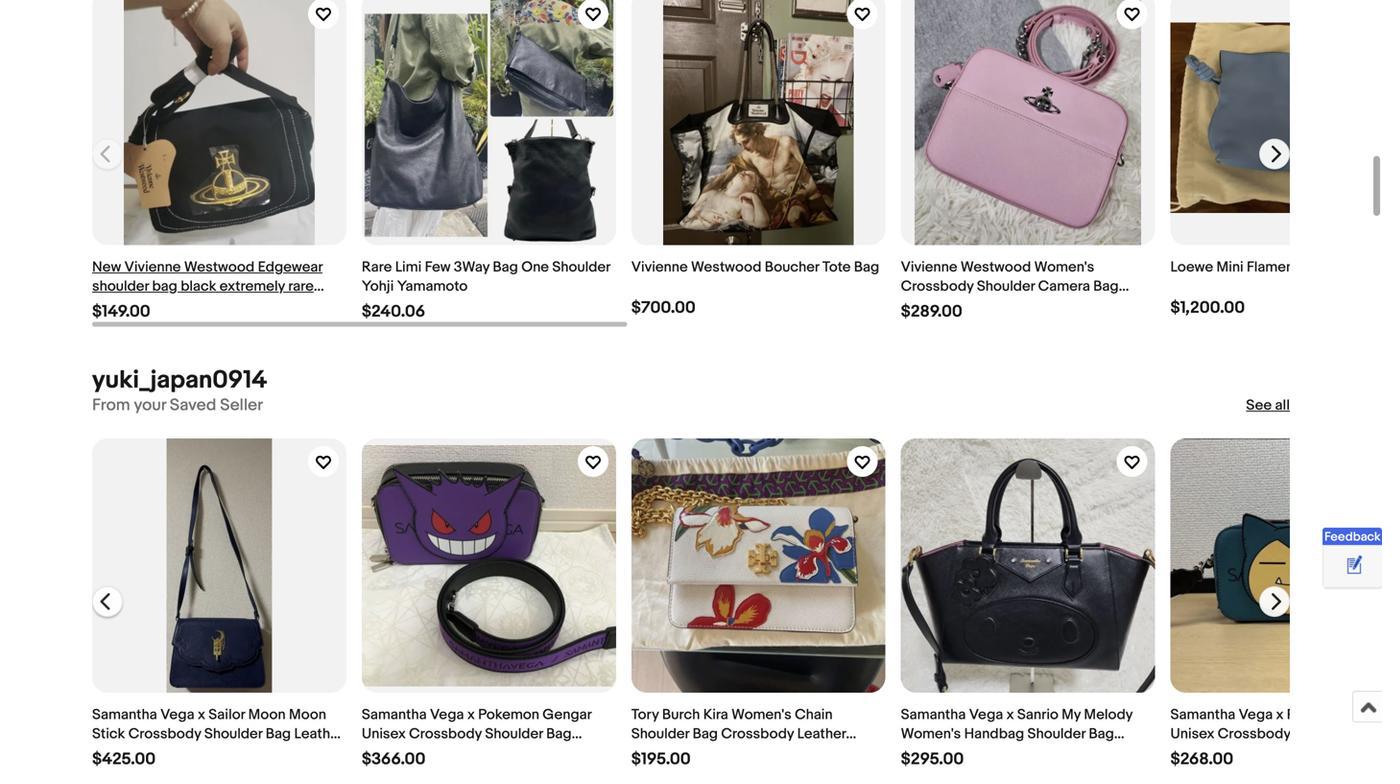 Task type: describe. For each thing, give the bounding box(es) containing it.
$295.00
[[901, 750, 964, 770]]

x for $268.00
[[1277, 707, 1284, 724]]

samantha for $268.00
[[1171, 707, 1236, 724]]

yohji
[[362, 278, 394, 295]]

yuki_japan0914
[[92, 366, 267, 395]]

westwood for $700.00
[[691, 259, 762, 276]]

tory burch kira women's chain shoulder bag crossbody leather white floral
[[632, 707, 846, 762]]

$1,200.00
[[1171, 298, 1245, 318]]

vivienne for $289.00
[[901, 259, 958, 276]]

all
[[1276, 397, 1290, 415]]

purple
[[414, 745, 456, 762]]

x for $295.00
[[1007, 707, 1014, 724]]

bag inside samantha vega x sanrio my melody women's handbag shoulder bag leather black
[[1089, 726, 1115, 743]]

celestine
[[1315, 259, 1378, 276]]

floral
[[673, 745, 708, 762]]

your
[[134, 395, 166, 416]]

yuki_japan0914 link
[[92, 366, 267, 395]]

bag inside vivienne westwood women's crossbody shoulder camera bag saffiano leather pink
[[1094, 278, 1119, 295]]

seller
[[220, 395, 263, 416]]

leather inside samantha vega x pokemon gengar unisex crossbody shoulder bag leather purple
[[362, 745, 411, 762]]

women's inside the "tory burch kira women's chain shoulder bag crossbody leather white floral"
[[732, 707, 792, 724]]

rare
[[288, 278, 314, 295]]

extremely
[[220, 278, 285, 295]]

shoulder inside rare limi few 3way bag one shoulder yohji yamamoto $240.06
[[552, 259, 610, 276]]

shoulder inside 'samantha vega x sailor moon moon stick crossbody shoulder bag leather navy'
[[204, 726, 262, 743]]

$195.00
[[632, 750, 691, 770]]

$268.00
[[1171, 750, 1234, 770]]

2 moon from the left
[[289, 707, 326, 724]]

bag inside samantha vega x pokemon gengar unisex crossbody shoulder bag leather purple
[[546, 726, 572, 743]]

stick
[[92, 726, 125, 743]]

black
[[181, 278, 216, 295]]

black
[[953, 745, 989, 762]]

$289.00 text field
[[901, 302, 963, 322]]

$289.00
[[901, 302, 963, 322]]

$268.00 text field
[[1171, 750, 1234, 770]]

shoulder inside the "tory burch kira women's chain shoulder bag crossbody leather white floral"
[[632, 726, 690, 743]]

bag inside rare limi few 3way bag one shoulder yohji yamamoto $240.06
[[493, 259, 518, 276]]

crossbody inside vivienne westwood women's crossbody shoulder camera bag saffiano leather pink
[[901, 278, 974, 295]]

$366.00 text field
[[362, 750, 426, 770]]

loewe mini flamenco celestine b
[[1171, 259, 1383, 276]]

shoulder inside samantha vega x sanrio my melody women's handbag shoulder bag leather black
[[1028, 726, 1086, 743]]

bag inside 'samantha vega x sailor moon moon stick crossbody shoulder bag leather navy'
[[266, 726, 291, 743]]

feedback
[[1325, 530, 1381, 545]]

vivienne westwood women's crossbody shoulder camera bag saffiano leather pink
[[901, 259, 1119, 314]]

$240.06
[[362, 302, 425, 322]]

vega for $295.00
[[969, 707, 1004, 724]]

sanrio
[[1018, 707, 1059, 724]]

camera
[[1039, 278, 1091, 295]]

my
[[1062, 707, 1081, 724]]

vivienne westwood boucher tote bag
[[632, 259, 880, 276]]

samantha for $295.00
[[901, 707, 966, 724]]

from
[[92, 395, 130, 416]]

crossbody inside the "tory burch kira women's chain shoulder bag crossbody leather white floral"
[[721, 726, 794, 743]]

$425.00 text field
[[92, 750, 156, 770]]

rare limi few 3way bag one shoulder yohji yamamoto $240.06
[[362, 259, 610, 322]]

one
[[522, 259, 549, 276]]

3way
[[454, 259, 490, 276]]

$195.00 text field
[[632, 750, 691, 770]]

saffiano
[[901, 297, 955, 314]]

pink
[[1010, 297, 1037, 314]]

see all link
[[1247, 396, 1290, 415]]



Task type: locate. For each thing, give the bounding box(es) containing it.
leather down unisex
[[362, 745, 411, 762]]

3 samantha from the left
[[901, 707, 966, 724]]

leather down chain
[[797, 726, 846, 743]]

vivienne inside vivienne westwood women's crossbody shoulder camera bag saffiano leather pink
[[901, 259, 958, 276]]

$240.06 text field
[[362, 302, 425, 322]]

shoulder
[[552, 259, 610, 276], [977, 278, 1035, 295], [204, 726, 262, 743], [485, 726, 543, 743], [632, 726, 690, 743], [1028, 726, 1086, 743]]

1 horizontal spatial westwood
[[691, 259, 762, 276]]

$700.00
[[632, 298, 696, 318]]

westwood inside vivienne westwood women's crossbody shoulder camera bag saffiano leather pink
[[961, 259, 1031, 276]]

2 x from the left
[[467, 707, 475, 724]]

samantha inside 'samantha vega x sailor moon moon stick crossbody shoulder bag leather navy'
[[92, 707, 157, 724]]

westwood up black
[[184, 259, 255, 276]]

handbag
[[965, 726, 1025, 743]]

samantha vega x sanrio my melody women's handbag shoulder bag leather black
[[901, 707, 1133, 762]]

crossbody up saffiano
[[901, 278, 974, 295]]

2 horizontal spatial vivienne
[[901, 259, 958, 276]]

2 vega from the left
[[430, 707, 464, 724]]

samantha inside samantha vega x pokemon gengar unisex crossbody shoulder bag leather purple
[[362, 707, 427, 724]]

crossbody inside samantha vega x pokemon gengar unisex crossbody shoulder bag leather purple
[[409, 726, 482, 743]]

samantha
[[92, 707, 157, 724], [362, 707, 427, 724], [901, 707, 966, 724], [1171, 707, 1236, 724]]

samantha up stick
[[92, 707, 157, 724]]

pokemon inside samantha vega x pokemon snorl
[[1287, 707, 1349, 724]]

boucher
[[765, 259, 820, 276]]

3 x from the left
[[1007, 707, 1014, 724]]

vega inside samantha vega x pokemon snorl
[[1239, 707, 1273, 724]]

westwood up pink
[[961, 259, 1031, 276]]

samantha up unisex
[[362, 707, 427, 724]]

japan
[[92, 297, 132, 314]]

vega for $366.00
[[430, 707, 464, 724]]

1 horizontal spatial women's
[[901, 726, 961, 743]]

x inside samantha vega x pokemon gengar unisex crossbody shoulder bag leather purple
[[467, 707, 475, 724]]

rare
[[362, 259, 392, 276]]

yamamoto
[[397, 278, 468, 295]]

from your saved seller element
[[92, 395, 263, 416]]

x inside samantha vega x pokemon snorl
[[1277, 707, 1284, 724]]

shoulder down my
[[1028, 726, 1086, 743]]

new vivienne westwood edgewear shoulder bag black extremely rare japan
[[92, 259, 323, 314]]

vivienne for $700.00
[[632, 259, 688, 276]]

1 vivienne from the left
[[124, 259, 181, 276]]

vega for $425.00
[[160, 707, 195, 724]]

1 pokemon from the left
[[478, 707, 540, 724]]

1 samantha from the left
[[92, 707, 157, 724]]

see all
[[1247, 397, 1290, 415]]

westwood for $289.00
[[961, 259, 1031, 276]]

tory
[[632, 707, 659, 724]]

women's
[[1035, 259, 1095, 276], [732, 707, 792, 724], [901, 726, 961, 743]]

crossbody inside 'samantha vega x sailor moon moon stick crossbody shoulder bag leather navy'
[[128, 726, 201, 743]]

sailor
[[209, 707, 245, 724]]

2 horizontal spatial women's
[[1035, 259, 1095, 276]]

b
[[1382, 259, 1383, 276]]

samantha for $425.00
[[92, 707, 157, 724]]

$425.00
[[92, 750, 156, 770]]

0 vertical spatial women's
[[1035, 259, 1095, 276]]

shoulder inside vivienne westwood women's crossbody shoulder camera bag saffiano leather pink
[[977, 278, 1035, 295]]

bag inside the "tory burch kira women's chain shoulder bag crossbody leather white floral"
[[693, 726, 718, 743]]

1 moon from the left
[[248, 707, 286, 724]]

moon
[[248, 707, 286, 724], [289, 707, 326, 724]]

women's up camera
[[1035, 259, 1095, 276]]

2 samantha from the left
[[362, 707, 427, 724]]

pokemon for $366.00
[[478, 707, 540, 724]]

vivienne inside new vivienne westwood edgewear shoulder bag black extremely rare japan
[[124, 259, 181, 276]]

shoulder right one
[[552, 259, 610, 276]]

see
[[1247, 397, 1272, 415]]

shoulder down the gengar
[[485, 726, 543, 743]]

vivienne up bag
[[124, 259, 181, 276]]

x inside samantha vega x sanrio my melody women's handbag shoulder bag leather black
[[1007, 707, 1014, 724]]

new
[[92, 259, 121, 276]]

westwood
[[184, 259, 255, 276], [691, 259, 762, 276], [961, 259, 1031, 276]]

$149.00 text field
[[92, 302, 150, 322]]

leather inside 'samantha vega x sailor moon moon stick crossbody shoulder bag leather navy'
[[294, 726, 343, 743]]

x for $366.00
[[467, 707, 475, 724]]

3 vivienne from the left
[[901, 259, 958, 276]]

samantha inside samantha vega x sanrio my melody women's handbag shoulder bag leather black
[[901, 707, 966, 724]]

bag
[[493, 259, 518, 276], [854, 259, 880, 276], [1094, 278, 1119, 295], [266, 726, 291, 743], [546, 726, 572, 743], [693, 726, 718, 743], [1089, 726, 1115, 743]]

leather left the black
[[901, 745, 950, 762]]

1 horizontal spatial vivienne
[[632, 259, 688, 276]]

vega inside 'samantha vega x sailor moon moon stick crossbody shoulder bag leather navy'
[[160, 707, 195, 724]]

1 vega from the left
[[160, 707, 195, 724]]

crossbody
[[901, 278, 974, 295], [128, 726, 201, 743], [409, 726, 482, 743], [721, 726, 794, 743]]

leather
[[958, 297, 1007, 314], [294, 726, 343, 743], [797, 726, 846, 743], [362, 745, 411, 762], [901, 745, 950, 762]]

2 horizontal spatial westwood
[[961, 259, 1031, 276]]

white
[[632, 745, 669, 762]]

vivienne up $700.00 text field
[[632, 259, 688, 276]]

4 x from the left
[[1277, 707, 1284, 724]]

samantha vega x pokemon snorl
[[1171, 707, 1383, 762]]

vega inside samantha vega x pokemon gengar unisex crossbody shoulder bag leather purple
[[430, 707, 464, 724]]

samantha vega x pokemon gengar unisex crossbody shoulder bag leather purple
[[362, 707, 592, 762]]

pokemon for $268.00
[[1287, 707, 1349, 724]]

women's up $295.00 text field
[[901, 726, 961, 743]]

2 vivienne from the left
[[632, 259, 688, 276]]

leather left pink
[[958, 297, 1007, 314]]

vega for $268.00
[[1239, 707, 1273, 724]]

pokemon left snorl on the right of page
[[1287, 707, 1349, 724]]

mini
[[1217, 259, 1244, 276]]

0 horizontal spatial westwood
[[184, 259, 255, 276]]

1 x from the left
[[198, 707, 205, 724]]

women's inside vivienne westwood women's crossbody shoulder camera bag saffiano leather pink
[[1035, 259, 1095, 276]]

3 vega from the left
[[969, 707, 1004, 724]]

vivienne
[[124, 259, 181, 276], [632, 259, 688, 276], [901, 259, 958, 276]]

1 vertical spatial women's
[[732, 707, 792, 724]]

pokemon inside samantha vega x pokemon gengar unisex crossbody shoulder bag leather purple
[[478, 707, 540, 724]]

samantha up the '$268.00'
[[1171, 707, 1236, 724]]

x for $425.00
[[198, 707, 205, 724]]

saved
[[170, 395, 216, 416]]

women's right "kira" at the bottom of page
[[732, 707, 792, 724]]

0 horizontal spatial vivienne
[[124, 259, 181, 276]]

flamenco
[[1247, 259, 1311, 276]]

$1,200.00 text field
[[1171, 298, 1245, 318]]

1 horizontal spatial moon
[[289, 707, 326, 724]]

bag
[[152, 278, 178, 295]]

crossbody up purple
[[409, 726, 482, 743]]

leather inside samantha vega x sanrio my melody women's handbag shoulder bag leather black
[[901, 745, 950, 762]]

leather inside the "tory burch kira women's chain shoulder bag crossbody leather white floral"
[[797, 726, 846, 743]]

unisex
[[362, 726, 406, 743]]

samantha for $366.00
[[362, 707, 427, 724]]

0 horizontal spatial pokemon
[[478, 707, 540, 724]]

crossbody up $425.00
[[128, 726, 201, 743]]

tote
[[823, 259, 851, 276]]

few
[[425, 259, 451, 276]]

2 vertical spatial women's
[[901, 726, 961, 743]]

limi
[[395, 259, 422, 276]]

crossbody down "kira" at the bottom of page
[[721, 726, 794, 743]]

$366.00
[[362, 750, 426, 770]]

1 horizontal spatial pokemon
[[1287, 707, 1349, 724]]

vega
[[160, 707, 195, 724], [430, 707, 464, 724], [969, 707, 1004, 724], [1239, 707, 1273, 724]]

1 westwood from the left
[[184, 259, 255, 276]]

x inside 'samantha vega x sailor moon moon stick crossbody shoulder bag leather navy'
[[198, 707, 205, 724]]

$700.00 text field
[[632, 298, 696, 318]]

chain
[[795, 707, 833, 724]]

x
[[198, 707, 205, 724], [467, 707, 475, 724], [1007, 707, 1014, 724], [1277, 707, 1284, 724]]

gengar
[[543, 707, 592, 724]]

westwood left the 'boucher'
[[691, 259, 762, 276]]

loewe
[[1171, 259, 1214, 276]]

samantha vega x sailor moon moon stick crossbody shoulder bag leather navy
[[92, 707, 343, 762]]

shoulder up pink
[[977, 278, 1035, 295]]

3 westwood from the left
[[961, 259, 1031, 276]]

burch
[[662, 707, 700, 724]]

vega inside samantha vega x sanrio my melody women's handbag shoulder bag leather black
[[969, 707, 1004, 724]]

leather left unisex
[[294, 726, 343, 743]]

vivienne up saffiano
[[901, 259, 958, 276]]

shoulder
[[92, 278, 149, 295]]

shoulder inside samantha vega x pokemon gengar unisex crossbody shoulder bag leather purple
[[485, 726, 543, 743]]

from your saved seller
[[92, 395, 263, 416]]

pokemon
[[478, 707, 540, 724], [1287, 707, 1349, 724]]

navy
[[92, 745, 125, 762]]

westwood inside new vivienne westwood edgewear shoulder bag black extremely rare japan
[[184, 259, 255, 276]]

kira
[[704, 707, 729, 724]]

4 samantha from the left
[[1171, 707, 1236, 724]]

shoulder up white
[[632, 726, 690, 743]]

shoulder down sailor
[[204, 726, 262, 743]]

snorl
[[1352, 707, 1383, 724]]

women's inside samantha vega x sanrio my melody women's handbag shoulder bag leather black
[[901, 726, 961, 743]]

4 vega from the left
[[1239, 707, 1273, 724]]

0 horizontal spatial women's
[[732, 707, 792, 724]]

$149.00
[[92, 302, 150, 322]]

samantha inside samantha vega x pokemon snorl
[[1171, 707, 1236, 724]]

edgewear
[[258, 259, 323, 276]]

leather inside vivienne westwood women's crossbody shoulder camera bag saffiano leather pink
[[958, 297, 1007, 314]]

pokemon left the gengar
[[478, 707, 540, 724]]

2 pokemon from the left
[[1287, 707, 1349, 724]]

samantha up $295.00 text field
[[901, 707, 966, 724]]

0 horizontal spatial moon
[[248, 707, 286, 724]]

$295.00 text field
[[901, 750, 964, 770]]

2 westwood from the left
[[691, 259, 762, 276]]

melody
[[1084, 707, 1133, 724]]



Task type: vqa. For each thing, say whether or not it's contained in the screenshot.
Scratching Tree (1,320)'s Scratching
no



